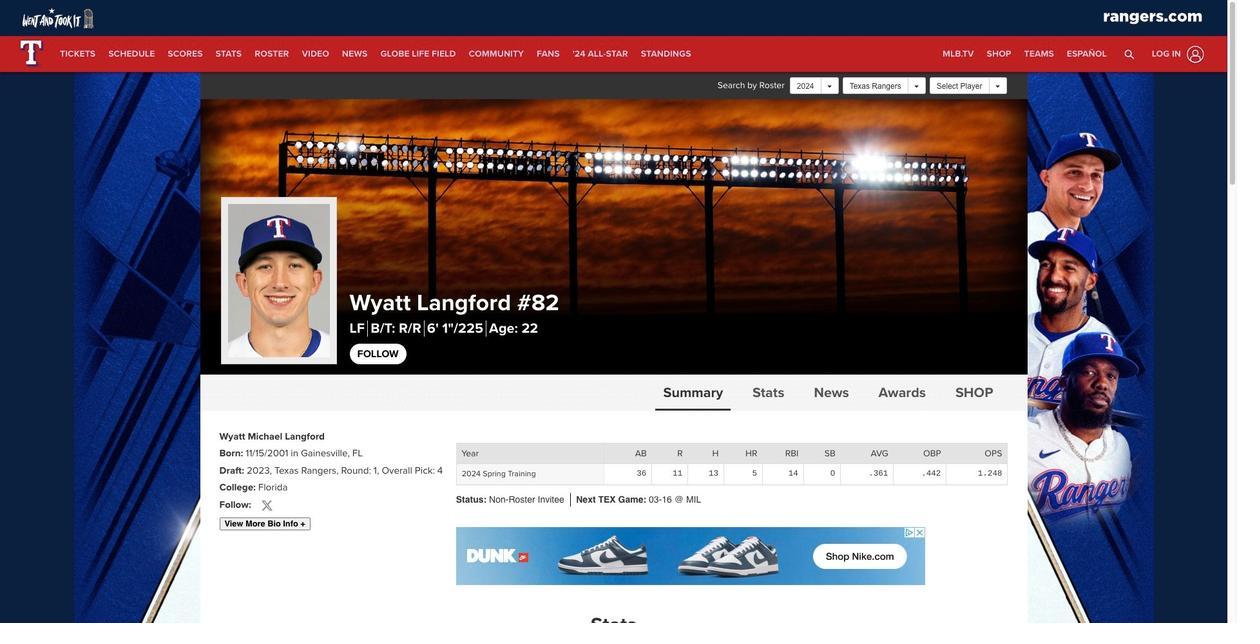 Task type: vqa. For each thing, say whether or not it's contained in the screenshot.
the News
no



Task type: describe. For each thing, give the bounding box(es) containing it.
tertiary navigation element
[[936, 36, 1114, 72]]

top navigation menu bar
[[0, 0, 1228, 72]]

advertisement element
[[456, 528, 925, 586]]

wyatt langford image
[[221, 197, 337, 364]]

2 secondary navigation element from the left
[[698, 36, 806, 72]]

1 secondary navigation element from the left
[[54, 36, 698, 72]]

texas rangers url logo image
[[1099, 8, 1207, 28]]



Task type: locate. For each thing, give the bounding box(es) containing it.
secondary navigation element
[[54, 36, 698, 72], [698, 36, 806, 72]]

x image
[[261, 500, 273, 512]]

texas rangers image
[[21, 40, 43, 66]]



